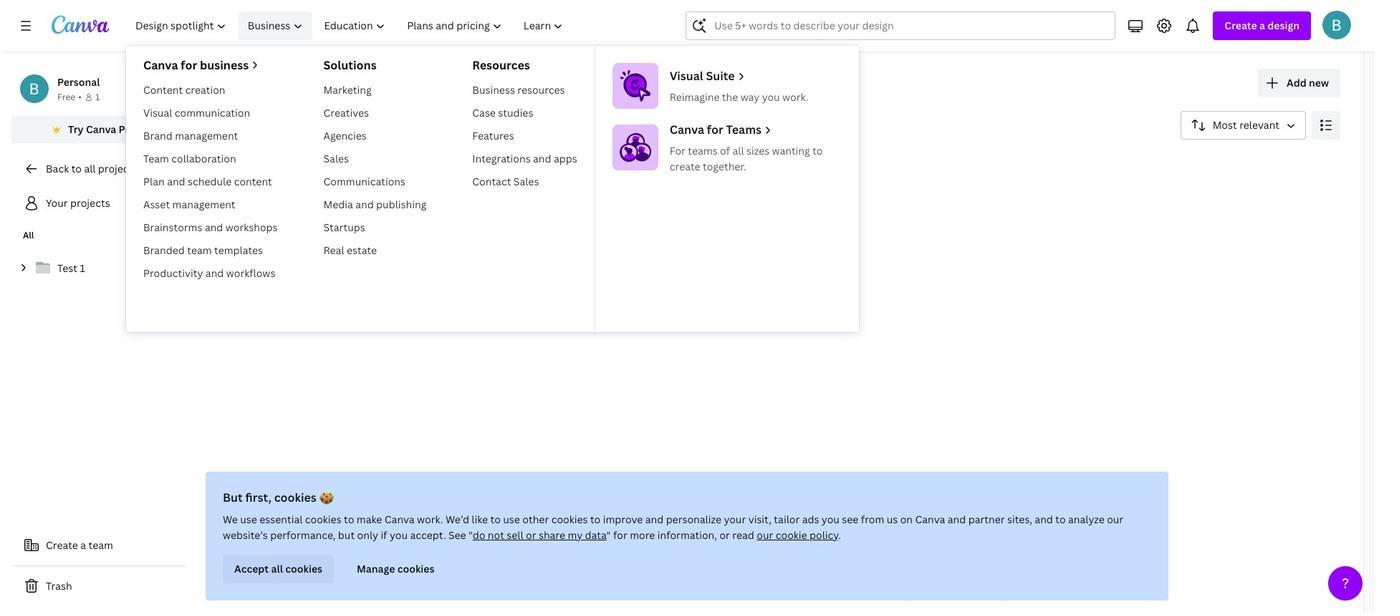 Task type: describe. For each thing, give the bounding box(es) containing it.
see
[[843, 513, 859, 527]]

1 or from the left
[[526, 529, 537, 543]]

new
[[1310, 76, 1330, 90]]

try canva pro button
[[11, 116, 186, 143]]

media
[[324, 198, 353, 211]]

brand
[[143, 129, 173, 143]]

workflows
[[226, 267, 276, 280]]

1 use from the left
[[240, 513, 257, 527]]

real estate
[[324, 244, 377, 257]]

schedule
[[188, 175, 232, 189]]

accept all cookies
[[234, 563, 323, 576]]

if
[[381, 529, 387, 543]]

contact sales link
[[467, 171, 583, 194]]

to up data
[[591, 513, 601, 527]]

asset
[[143, 198, 170, 211]]

sell
[[507, 529, 524, 543]]

a for team
[[80, 539, 86, 553]]

creatives
[[324, 106, 369, 120]]

of
[[720, 144, 731, 158]]

visual communication
[[143, 106, 250, 120]]

and inside 'link'
[[167, 175, 185, 189]]

canva right on
[[916, 513, 946, 527]]

way
[[741, 90, 760, 104]]

plan and schedule content
[[143, 175, 272, 189]]

create
[[670, 160, 701, 173]]

your projects link
[[11, 189, 186, 218]]

back
[[46, 162, 69, 176]]

productivity and workflows
[[143, 267, 276, 280]]

features
[[473, 129, 514, 143]]

case
[[473, 106, 496, 120]]

share
[[539, 529, 566, 543]]

creatives link
[[318, 102, 432, 125]]

templates
[[214, 244, 263, 257]]

reimagine
[[670, 90, 720, 104]]

plan and schedule content link
[[138, 171, 284, 194]]

sites,
[[1008, 513, 1033, 527]]

•
[[78, 91, 82, 103]]

2 use from the left
[[503, 513, 520, 527]]

to up the but
[[344, 513, 354, 527]]

1 vertical spatial projects
[[98, 162, 138, 176]]

2 vertical spatial you
[[390, 529, 408, 543]]

media and publishing link
[[318, 194, 432, 216]]

productivity and workflows link
[[138, 262, 284, 285]]

canva up if
[[385, 513, 415, 527]]

sizes
[[747, 144, 770, 158]]

and down communications
[[356, 198, 374, 211]]

business resources
[[473, 83, 565, 97]]

integrations and apps link
[[467, 148, 583, 171]]

canva for business
[[143, 57, 249, 73]]

your inside your projects 'link'
[[46, 196, 68, 210]]

first,
[[246, 490, 272, 506]]

all button
[[198, 151, 222, 178]]

startups link
[[318, 216, 432, 239]]

to right back
[[71, 162, 82, 176]]

all inside button
[[271, 563, 283, 576]]

0 vertical spatial your
[[198, 68, 250, 99]]

trash
[[46, 580, 72, 594]]

team inside business menu
[[187, 244, 212, 257]]

personal
[[57, 75, 100, 89]]

business for business resources
[[473, 83, 515, 97]]

canva up content
[[143, 57, 178, 73]]

resources
[[473, 57, 530, 73]]

teams
[[688, 144, 718, 158]]

projects inside 'link'
[[70, 196, 110, 210]]

canva for teams
[[670, 122, 762, 138]]

business menu
[[126, 46, 859, 333]]

publishing
[[376, 198, 427, 211]]

designs
[[322, 158, 360, 171]]

reimagine the way you work.
[[670, 90, 809, 104]]

information,
[[658, 529, 718, 543]]

most
[[1213, 118, 1238, 132]]

team
[[143, 152, 169, 166]]

create a design button
[[1214, 11, 1312, 40]]

startups
[[324, 221, 365, 234]]

0 horizontal spatial all
[[23, 229, 34, 242]]

read
[[733, 529, 755, 543]]

accept.
[[410, 529, 446, 543]]

for
[[670, 144, 686, 158]]

sales link
[[318, 148, 432, 171]]

manage cookies button
[[346, 556, 446, 584]]

from
[[861, 513, 885, 527]]

1 horizontal spatial 1
[[95, 91, 100, 103]]

test 1 link
[[11, 254, 186, 284]]

branded team templates link
[[138, 239, 284, 262]]

do not sell or share my data " for more information, or read our cookie policy .
[[473, 529, 841, 543]]

back to all projects
[[46, 162, 138, 176]]

visual for visual communication
[[143, 106, 172, 120]]

2 horizontal spatial you
[[822, 513, 840, 527]]

brainstorms and workshops
[[143, 221, 278, 234]]

all inside button
[[204, 158, 217, 171]]

agencies
[[324, 129, 367, 143]]

cookies down 🍪
[[305, 513, 342, 527]]

productivity
[[143, 267, 203, 280]]

videos button
[[458, 151, 502, 178]]

accept all cookies button
[[223, 556, 334, 584]]

you inside business menu
[[762, 90, 780, 104]]

create a team button
[[11, 532, 186, 561]]

0 vertical spatial your projects
[[198, 68, 351, 99]]

but
[[338, 529, 355, 543]]

integrations and apps
[[473, 152, 578, 166]]

manage
[[357, 563, 395, 576]]

business resources link
[[467, 79, 583, 102]]

team collaboration
[[143, 152, 236, 166]]

contact
[[473, 175, 511, 189]]

on
[[901, 513, 913, 527]]

create a design
[[1225, 19, 1300, 32]]

analyze
[[1069, 513, 1105, 527]]

performance,
[[270, 529, 336, 543]]

sales inside 'link'
[[324, 152, 349, 166]]

but first, cookies 🍪
[[223, 490, 334, 506]]

canva up for
[[670, 122, 705, 138]]

and down asset management link
[[205, 221, 223, 234]]

create for create a team
[[46, 539, 78, 553]]

communication
[[175, 106, 250, 120]]

and up do not sell or share my data " for more information, or read our cookie policy .
[[646, 513, 664, 527]]



Task type: locate. For each thing, give the bounding box(es) containing it.
1 horizontal spatial business
[[473, 83, 515, 97]]

0 vertical spatial all
[[204, 158, 217, 171]]

collaboration
[[172, 152, 236, 166]]

your up "communication"
[[198, 68, 250, 99]]

use up sell
[[503, 513, 520, 527]]

your
[[198, 68, 250, 99], [46, 196, 68, 210]]

brad klo image
[[1323, 11, 1352, 39]]

marketing
[[324, 83, 372, 97]]

0 vertical spatial team
[[187, 244, 212, 257]]

resources
[[518, 83, 565, 97]]

create for create a design
[[1225, 19, 1258, 32]]

1 vertical spatial our
[[757, 529, 774, 543]]

management down plan and schedule content
[[172, 198, 236, 211]]

business for business
[[248, 19, 291, 32]]

1 horizontal spatial sales
[[514, 175, 539, 189]]

your projects
[[198, 68, 351, 99], [46, 196, 110, 210]]

Sort by button
[[1181, 111, 1307, 140]]

accept
[[234, 563, 269, 576]]

free •
[[57, 91, 82, 103]]

free
[[57, 91, 75, 103]]

all inside for teams of all sizes wanting to create together.
[[733, 144, 744, 158]]

1 horizontal spatial or
[[720, 529, 730, 543]]

partner
[[969, 513, 1005, 527]]

add new
[[1287, 76, 1330, 90]]

1 vertical spatial work.
[[417, 513, 443, 527]]

0 horizontal spatial work.
[[417, 513, 443, 527]]

1 vertical spatial a
[[80, 539, 86, 553]]

0 horizontal spatial our
[[757, 529, 774, 543]]

make
[[357, 513, 382, 527]]

work. up accept.
[[417, 513, 443, 527]]

test
[[57, 262, 77, 275]]

0 vertical spatial work.
[[783, 90, 809, 104]]

team inside button
[[89, 539, 113, 553]]

1 vertical spatial your
[[46, 196, 68, 210]]

for up content creation
[[181, 57, 197, 73]]

see
[[449, 529, 466, 543]]

and down the 'branded team templates' link
[[206, 267, 224, 280]]

management down visual communication link
[[175, 129, 238, 143]]

pro
[[119, 123, 135, 136]]

cookies up my
[[552, 513, 588, 527]]

0 vertical spatial sales
[[324, 152, 349, 166]]

" down improve
[[607, 529, 611, 543]]

essential
[[260, 513, 303, 527]]

1 vertical spatial 1
[[80, 262, 85, 275]]

design
[[1268, 19, 1300, 32]]

1 vertical spatial you
[[822, 513, 840, 527]]

0 horizontal spatial create
[[46, 539, 78, 553]]

use up website's
[[240, 513, 257, 527]]

0 vertical spatial all
[[733, 144, 744, 158]]

content
[[143, 83, 183, 97]]

projects up creatives
[[255, 68, 351, 99]]

0 vertical spatial projects
[[255, 68, 351, 99]]

1 horizontal spatial your projects
[[198, 68, 351, 99]]

create up trash at the left bottom
[[46, 539, 78, 553]]

1 horizontal spatial work.
[[783, 90, 809, 104]]

0 horizontal spatial use
[[240, 513, 257, 527]]

" inside we use essential cookies to make canva work. we'd like to use other cookies to improve and personalize your visit, tailor ads you see from us on canva and partner sites, and to analyze our website's performance, but only if you accept. see "
[[469, 529, 473, 543]]

you right way
[[762, 90, 780, 104]]

and left apps
[[533, 152, 552, 166]]

1 horizontal spatial use
[[503, 513, 520, 527]]

together.
[[703, 160, 747, 173]]

business up "case studies"
[[473, 83, 515, 97]]

work. inside we use essential cookies to make canva work. we'd like to use other cookies to improve and personalize your visit, tailor ads you see from us on canva and partner sites, and to analyze our website's performance, but only if you accept. see "
[[417, 513, 443, 527]]

1
[[95, 91, 100, 103], [80, 262, 85, 275]]

or right sell
[[526, 529, 537, 543]]

1 right "test"
[[80, 262, 85, 275]]

a for design
[[1260, 19, 1266, 32]]

1 horizontal spatial our
[[1108, 513, 1124, 527]]

for
[[181, 57, 197, 73], [707, 122, 724, 138], [614, 529, 628, 543]]

ads
[[803, 513, 820, 527]]

1 horizontal spatial all
[[271, 563, 283, 576]]

add new button
[[1259, 69, 1341, 97]]

1 right •
[[95, 91, 100, 103]]

.
[[839, 529, 841, 543]]

cookies down performance,
[[286, 563, 323, 576]]

1 horizontal spatial create
[[1225, 19, 1258, 32]]

0 vertical spatial visual
[[670, 68, 704, 84]]

0 horizontal spatial team
[[89, 539, 113, 553]]

business inside business resources link
[[473, 83, 515, 97]]

my
[[568, 529, 583, 543]]

your projects inside 'link'
[[46, 196, 110, 210]]

a up trash link
[[80, 539, 86, 553]]

for for teams
[[707, 122, 724, 138]]

designs button
[[316, 151, 366, 178]]

1 horizontal spatial all
[[204, 158, 217, 171]]

a inside create a team button
[[80, 539, 86, 553]]

canva right try
[[86, 123, 116, 136]]

2 or from the left
[[720, 529, 730, 543]]

2 horizontal spatial all
[[733, 144, 744, 158]]

a inside the create a design dropdown button
[[1260, 19, 1266, 32]]

business up "business" at the left of the page
[[248, 19, 291, 32]]

improve
[[603, 513, 643, 527]]

other
[[523, 513, 549, 527]]

0 horizontal spatial "
[[469, 529, 473, 543]]

🍪
[[319, 490, 334, 506]]

0 horizontal spatial or
[[526, 529, 537, 543]]

cookies down accept.
[[398, 563, 435, 576]]

try canva pro
[[68, 123, 135, 136]]

0 horizontal spatial for
[[181, 57, 197, 73]]

all right accept
[[271, 563, 283, 576]]

your down back
[[46, 196, 68, 210]]

visual
[[670, 68, 704, 84], [143, 106, 172, 120]]

1 vertical spatial management
[[172, 198, 236, 211]]

studies
[[498, 106, 534, 120]]

cookies up the essential
[[274, 490, 317, 506]]

cookie
[[776, 529, 808, 543]]

visual for visual suite
[[670, 68, 704, 84]]

features link
[[467, 125, 583, 148]]

team collaboration link
[[138, 148, 284, 171]]

your projects down business popup button
[[198, 68, 351, 99]]

1 vertical spatial your projects
[[46, 196, 110, 210]]

our inside we use essential cookies to make canva work. we'd like to use other cookies to improve and personalize your visit, tailor ads you see from us on canva and partner sites, and to analyze our website's performance, but only if you accept. see "
[[1108, 513, 1124, 527]]

visual suite
[[670, 68, 735, 84]]

1 vertical spatial for
[[707, 122, 724, 138]]

for down improve
[[614, 529, 628, 543]]

1 vertical spatial visual
[[143, 106, 172, 120]]

work.
[[783, 90, 809, 104], [417, 513, 443, 527]]

we
[[223, 513, 238, 527]]

create a team
[[46, 539, 113, 553]]

manage cookies
[[357, 563, 435, 576]]

all
[[733, 144, 744, 158], [84, 162, 96, 176], [271, 563, 283, 576]]

0 horizontal spatial sales
[[324, 152, 349, 166]]

you
[[762, 90, 780, 104], [822, 513, 840, 527], [390, 529, 408, 543]]

starred
[[252, 244, 289, 258]]

for up of
[[707, 122, 724, 138]]

0 vertical spatial business
[[248, 19, 291, 32]]

marketing link
[[318, 79, 432, 102]]

visual up brand
[[143, 106, 172, 120]]

top level navigation element
[[126, 11, 859, 333]]

0 horizontal spatial 1
[[80, 262, 85, 275]]

creation
[[185, 83, 225, 97]]

you up policy
[[822, 513, 840, 527]]

all right of
[[733, 144, 744, 158]]

or left read
[[720, 529, 730, 543]]

and right the sites,
[[1035, 513, 1054, 527]]

content
[[234, 175, 272, 189]]

work. inside business menu
[[783, 90, 809, 104]]

management for asset management
[[172, 198, 236, 211]]

to left analyze
[[1056, 513, 1066, 527]]

0 vertical spatial for
[[181, 57, 197, 73]]

management
[[175, 129, 238, 143], [172, 198, 236, 211]]

create inside button
[[46, 539, 78, 553]]

2 vertical spatial for
[[614, 529, 628, 543]]

1 horizontal spatial team
[[187, 244, 212, 257]]

0 vertical spatial create
[[1225, 19, 1258, 32]]

0 horizontal spatial your projects
[[46, 196, 110, 210]]

wanting
[[772, 144, 811, 158]]

work. right way
[[783, 90, 809, 104]]

website's
[[223, 529, 268, 543]]

workshops
[[226, 221, 278, 234]]

brainstorms and workshops link
[[138, 216, 284, 239]]

0 horizontal spatial all
[[84, 162, 96, 176]]

0 vertical spatial a
[[1260, 19, 1266, 32]]

0 vertical spatial you
[[762, 90, 780, 104]]

team up productivity and workflows
[[187, 244, 212, 257]]

1 vertical spatial sales
[[514, 175, 539, 189]]

our down "visit,"
[[757, 529, 774, 543]]

0 horizontal spatial visual
[[143, 106, 172, 120]]

case studies link
[[467, 102, 583, 125]]

branded
[[143, 244, 185, 257]]

real
[[324, 244, 344, 257]]

most relevant
[[1213, 118, 1280, 132]]

" right see
[[469, 529, 473, 543]]

only
[[357, 529, 378, 543]]

0 horizontal spatial a
[[80, 539, 86, 553]]

Search search field
[[715, 12, 1088, 39]]

1 vertical spatial business
[[473, 83, 515, 97]]

0 horizontal spatial you
[[390, 529, 408, 543]]

0 vertical spatial management
[[175, 129, 238, 143]]

create left design in the top right of the page
[[1225, 19, 1258, 32]]

0 vertical spatial 1
[[95, 91, 100, 103]]

0 horizontal spatial your
[[46, 196, 68, 210]]

a left design in the top right of the page
[[1260, 19, 1266, 32]]

visual up reimagine
[[670, 68, 704, 84]]

1 " from the left
[[469, 529, 473, 543]]

cookies
[[274, 490, 317, 506], [305, 513, 342, 527], [552, 513, 588, 527], [286, 563, 323, 576], [398, 563, 435, 576]]

2 " from the left
[[607, 529, 611, 543]]

canva inside button
[[86, 123, 116, 136]]

plan
[[143, 175, 165, 189]]

None search field
[[686, 11, 1116, 40]]

team up trash link
[[89, 539, 113, 553]]

to right like
[[491, 513, 501, 527]]

all right back
[[84, 162, 96, 176]]

1 vertical spatial create
[[46, 539, 78, 553]]

your projects down back to all projects
[[46, 196, 110, 210]]

projects down back to all projects
[[70, 196, 110, 210]]

for inside "but first, cookies 🍪" dialog
[[614, 529, 628, 543]]

branded team templates
[[143, 244, 263, 257]]

communications link
[[318, 171, 432, 194]]

1 horizontal spatial visual
[[670, 68, 704, 84]]

to right wanting
[[813, 144, 823, 158]]

2 vertical spatial all
[[271, 563, 283, 576]]

0 horizontal spatial business
[[248, 19, 291, 32]]

but first, cookies 🍪 dialog
[[206, 472, 1169, 601]]

0 vertical spatial our
[[1108, 513, 1124, 527]]

sales down the 'integrations and apps' link
[[514, 175, 539, 189]]

content creation link
[[138, 79, 284, 102]]

and right plan at the top left of the page
[[167, 175, 185, 189]]

1 horizontal spatial a
[[1260, 19, 1266, 32]]

1 horizontal spatial you
[[762, 90, 780, 104]]

2 horizontal spatial for
[[707, 122, 724, 138]]

to
[[813, 144, 823, 158], [71, 162, 82, 176], [344, 513, 354, 527], [491, 513, 501, 527], [591, 513, 601, 527], [1056, 513, 1066, 527]]

canva for business link
[[143, 57, 278, 73]]

for teams of all sizes wanting to create together.
[[670, 144, 823, 173]]

videos
[[463, 158, 497, 171]]

business
[[248, 19, 291, 32], [473, 83, 515, 97]]

1 horizontal spatial "
[[607, 529, 611, 543]]

1 vertical spatial team
[[89, 539, 113, 553]]

projects left plan at the top left of the page
[[98, 162, 138, 176]]

policy
[[810, 529, 839, 543]]

management for brand management
[[175, 129, 238, 143]]

asset management link
[[138, 194, 284, 216]]

projects
[[255, 68, 351, 99], [98, 162, 138, 176], [70, 196, 110, 210]]

business inside business popup button
[[248, 19, 291, 32]]

1 horizontal spatial your
[[198, 68, 250, 99]]

sales down agencies
[[324, 152, 349, 166]]

1 vertical spatial all
[[84, 162, 96, 176]]

you right if
[[390, 529, 408, 543]]

relevant
[[1240, 118, 1280, 132]]

estate
[[347, 244, 377, 257]]

and left partner
[[948, 513, 966, 527]]

to inside for teams of all sizes wanting to create together.
[[813, 144, 823, 158]]

1 horizontal spatial for
[[614, 529, 628, 543]]

2 vertical spatial projects
[[70, 196, 110, 210]]

our right analyze
[[1108, 513, 1124, 527]]

create inside dropdown button
[[1225, 19, 1258, 32]]

a
[[1260, 19, 1266, 32], [80, 539, 86, 553]]

for for business
[[181, 57, 197, 73]]

1 vertical spatial all
[[23, 229, 34, 242]]



Task type: vqa. For each thing, say whether or not it's contained in the screenshot.
topmost team
yes



